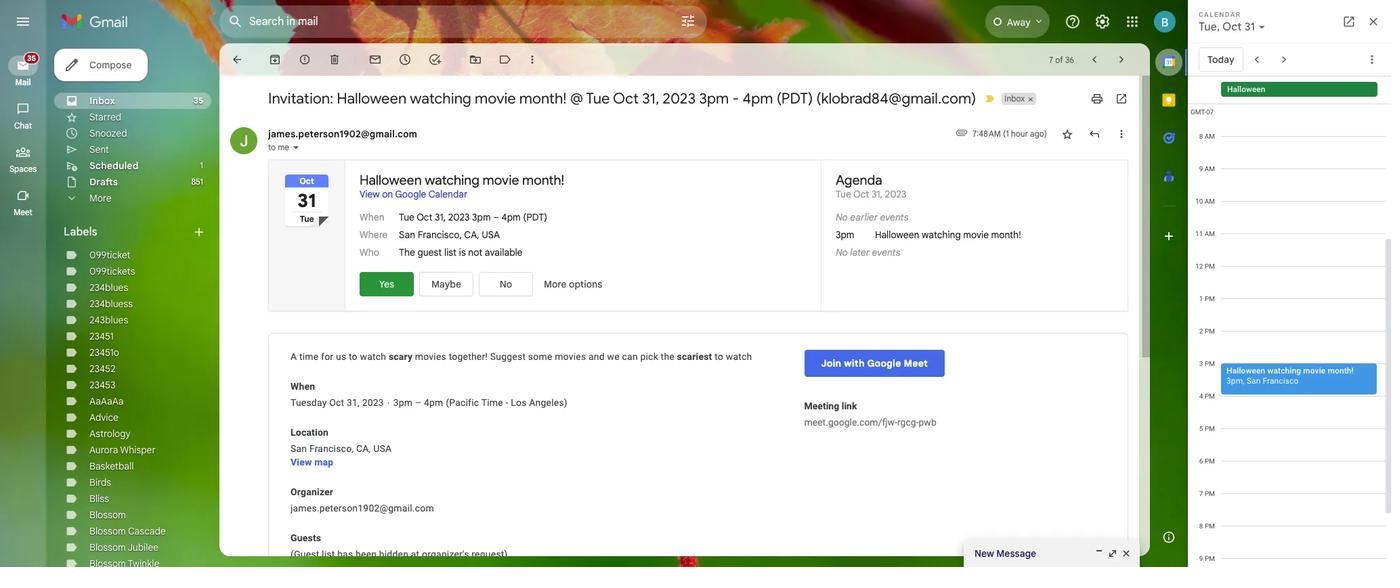 Task type: locate. For each thing, give the bounding box(es) containing it.
san up view map link
[[291, 444, 307, 454]]

1 vertical spatial month!
[[522, 172, 564, 189]]

google
[[395, 188, 426, 200], [867, 358, 901, 370]]

2 vertical spatial blossom
[[89, 542, 126, 554]]

list for is
[[444, 247, 457, 259]]

halloween down mark as unread icon
[[337, 89, 407, 108]]

1 vertical spatial 4pm
[[502, 211, 521, 224]]

1 horizontal spatial more
[[544, 278, 567, 291]]

0 vertical spatial francisco,
[[418, 229, 462, 241]]

inbox for inbox link
[[89, 95, 115, 107]]

7:48 am
[[973, 129, 1001, 139]]

0 horizontal spatial movies
[[415, 352, 446, 362]]

0 horizontal spatial meet
[[14, 207, 32, 217]]

meeting
[[804, 401, 839, 412]]

0 horizontal spatial ca,
[[356, 444, 371, 454]]

a
[[291, 352, 297, 362]]

0 vertical spatial 35
[[27, 54, 36, 63]]

cascade
[[128, 526, 166, 538]]

4pm inside when tuesday oct 31, 2023 ⋅ 3pm – 4pm (pacific time - los angeles)
[[424, 398, 443, 408]]

aaaaaa
[[89, 396, 124, 408]]

movie inside halloween watching movie month! view on google calendar
[[483, 172, 519, 189]]

- inside when tuesday oct 31, 2023 ⋅ 3pm – 4pm (pacific time - los angeles)
[[506, 398, 508, 408]]

usa inside location san francisco, ca, usa view map
[[373, 444, 392, 454]]

ca,
[[464, 229, 480, 241], [356, 444, 371, 454]]

2 vertical spatial 4pm
[[424, 398, 443, 408]]

tab list
[[1150, 43, 1188, 519]]

more
[[89, 192, 111, 205], [544, 278, 567, 291]]

0 vertical spatial when
[[360, 211, 384, 224]]

0 vertical spatial james.peterson1902@gmail.com
[[268, 128, 417, 140]]

show details image
[[292, 144, 300, 152]]

events right later
[[872, 247, 901, 259]]

1 horizontal spatial google
[[867, 358, 901, 370]]

1 horizontal spatial to
[[349, 352, 358, 362]]

events for no later events
[[872, 247, 901, 259]]

james.peterson1902@gmail.com up the been
[[291, 503, 434, 514]]

7
[[1049, 55, 1053, 65]]

- for 3pm
[[733, 89, 739, 108]]

1 watch from the left
[[360, 352, 386, 362]]

0 vertical spatial 4pm
[[743, 89, 773, 108]]

0 horizontal spatial –
[[415, 398, 421, 408]]

mark as unread image
[[368, 53, 382, 66]]

0 vertical spatial usa
[[482, 229, 500, 241]]

099ticket link
[[89, 249, 130, 261]]

1 vertical spatial blossom
[[89, 526, 126, 538]]

scary
[[389, 352, 413, 362]]

to left me
[[268, 142, 276, 152]]

some
[[528, 352, 552, 362]]

blossom down blossom cascade link
[[89, 542, 126, 554]]

san
[[399, 229, 415, 241], [291, 444, 307, 454]]

1 vertical spatial view
[[291, 457, 312, 468]]

0 vertical spatial no
[[836, 211, 848, 224]]

watch left scary on the left of page
[[360, 352, 386, 362]]

archive image
[[268, 53, 282, 66]]

1 vertical spatial san
[[291, 444, 307, 454]]

35 up mail
[[27, 54, 36, 63]]

oct right tuesday
[[329, 398, 344, 408]]

tue inside agenda tue oct 31, 2023
[[836, 188, 851, 200]]

35 link
[[8, 52, 39, 76]]

blossom cascade
[[89, 526, 166, 538]]

1 horizontal spatial –
[[493, 211, 499, 224]]

1 horizontal spatial inbox
[[1005, 93, 1025, 104]]

– inside when tuesday oct 31, 2023 ⋅ 3pm – 4pm (pacific time - los angeles)
[[415, 398, 421, 408]]

tue up earlier
[[836, 188, 851, 200]]

scheduled link
[[89, 160, 139, 172]]

us
[[336, 352, 346, 362]]

blossom down the bliss
[[89, 509, 126, 522]]

no left earlier
[[836, 211, 848, 224]]

guests (guest list has been hidden at organizer's request)
[[291, 533, 508, 560]]

0 horizontal spatial to
[[268, 142, 276, 152]]

0 vertical spatial google
[[395, 188, 426, 200]]

1 horizontal spatial (pdt)
[[777, 89, 813, 108]]

watch
[[360, 352, 386, 362], [726, 352, 752, 362]]

francisco, up the guest
[[418, 229, 462, 241]]

google right on
[[395, 188, 426, 200]]

options
[[569, 278, 602, 291]]

099tickets
[[89, 266, 135, 278]]

1 vertical spatial events
[[872, 247, 901, 259]]

oct up earlier
[[853, 188, 869, 200]]

blossom
[[89, 509, 126, 522], [89, 526, 126, 538], [89, 542, 126, 554]]

0 vertical spatial -
[[733, 89, 739, 108]]

link
[[842, 401, 857, 412]]

0 vertical spatial events
[[880, 211, 909, 224]]

drafts link
[[89, 176, 118, 188]]

0 vertical spatial list
[[444, 247, 457, 259]]

no later events
[[836, 247, 901, 259]]

1 horizontal spatial meet
[[904, 358, 928, 370]]

advanced search options image
[[675, 7, 702, 35]]

meet heading
[[0, 207, 46, 218]]

halloween up where
[[360, 172, 422, 189]]

0 horizontal spatial 35
[[27, 54, 36, 63]]

meet up rgcg- at bottom
[[904, 358, 928, 370]]

4pm
[[743, 89, 773, 108], [502, 211, 521, 224], [424, 398, 443, 408]]

23451 link
[[89, 331, 114, 343]]

events
[[880, 211, 909, 224], [872, 247, 901, 259]]

james.peterson1902@gmail.com
[[268, 128, 417, 140], [291, 503, 434, 514]]

ca, up 'organizer james.peterson1902@gmail.com'
[[356, 444, 371, 454]]

list left is
[[444, 247, 457, 259]]

guest
[[418, 247, 442, 259]]

month! for halloween watching movie month! view on google calendar
[[522, 172, 564, 189]]

1 horizontal spatial when
[[360, 211, 384, 224]]

31, inside agenda tue oct 31, 2023
[[872, 188, 883, 200]]

movie for halloween watching movie month! view on google calendar
[[483, 172, 519, 189]]

2 vertical spatial month!
[[991, 229, 1021, 241]]

available
[[485, 247, 523, 259]]

advice
[[89, 412, 118, 424]]

2 horizontal spatial to
[[715, 352, 723, 362]]

spaces heading
[[0, 164, 46, 175]]

together!
[[449, 352, 488, 362]]

no for earlier
[[836, 211, 848, 224]]

when up where
[[360, 211, 384, 224]]

watch right the scariest
[[726, 352, 752, 362]]

navigation
[[0, 43, 47, 568]]

movie for halloween watching movie month!
[[963, 229, 989, 241]]

ca, inside location san francisco, ca, usa view map
[[356, 444, 371, 454]]

0 horizontal spatial inbox
[[89, 95, 115, 107]]

0 horizontal spatial san
[[291, 444, 307, 454]]

inbox inside inbox button
[[1005, 93, 1025, 104]]

0 horizontal spatial francisco,
[[309, 444, 354, 454]]

blossom down blossom link
[[89, 526, 126, 538]]

scariest
[[677, 352, 712, 362]]

watching inside halloween watching movie month! view on google calendar
[[425, 172, 480, 189]]

advice link
[[89, 412, 118, 424]]

0 horizontal spatial view
[[291, 457, 312, 468]]

35 up the "1"
[[194, 96, 203, 106]]

1 horizontal spatial 4pm
[[502, 211, 521, 224]]

list left 'has'
[[322, 549, 335, 560]]

pwb
[[919, 417, 937, 428]]

2 watch from the left
[[726, 352, 752, 362]]

when for when tuesday oct 31, 2023 ⋅ 3pm – 4pm (pacific time - los angeles)
[[291, 381, 315, 392]]

1 vertical spatial list
[[322, 549, 335, 560]]

1 horizontal spatial francisco,
[[418, 229, 462, 241]]

1 vertical spatial -
[[506, 398, 508, 408]]

report spam image
[[298, 53, 312, 66]]

2 vertical spatial watching
[[922, 229, 961, 241]]

later
[[850, 247, 870, 259]]

1 vertical spatial (pdt)
[[523, 211, 547, 224]]

oct right @ on the top
[[613, 89, 639, 108]]

blossom for jubilee
[[89, 542, 126, 554]]

1 vertical spatial more
[[544, 278, 567, 291]]

oct 31 tue
[[297, 176, 316, 224]]

0 horizontal spatial usa
[[373, 444, 392, 454]]

(pdt)
[[777, 89, 813, 108], [523, 211, 547, 224]]

location san francisco, ca, usa view map
[[291, 427, 392, 468]]

when for when
[[360, 211, 384, 224]]

pop out image
[[1107, 549, 1118, 559]]

where
[[360, 229, 388, 241]]

0 vertical spatial blossom
[[89, 509, 126, 522]]

when inside when tuesday oct 31, 2023 ⋅ 3pm – 4pm (pacific time - los angeles)
[[291, 381, 315, 392]]

1 vertical spatial james.peterson1902@gmail.com
[[291, 503, 434, 514]]

month! inside halloween watching movie month! view on google calendar
[[522, 172, 564, 189]]

with
[[844, 358, 865, 370]]

1 vertical spatial francisco,
[[309, 444, 354, 454]]

view on google calendar link
[[360, 188, 468, 200]]

0 vertical spatial watching
[[410, 89, 471, 108]]

1 vertical spatial when
[[291, 381, 315, 392]]

2023 inside agenda tue oct 31, 2023
[[885, 188, 907, 200]]

0 horizontal spatial when
[[291, 381, 315, 392]]

usa
[[482, 229, 500, 241], [373, 444, 392, 454]]

1 vertical spatial no
[[836, 247, 848, 259]]

events right earlier
[[880, 211, 909, 224]]

234bluess
[[89, 298, 133, 310]]

inbox up hour at top
[[1005, 93, 1025, 104]]

1 horizontal spatial -
[[733, 89, 739, 108]]

support image
[[1065, 14, 1081, 30]]

no down available
[[500, 278, 512, 291]]

0 vertical spatial ca,
[[464, 229, 480, 241]]

no left later
[[836, 247, 848, 259]]

0 vertical spatial view
[[360, 188, 380, 200]]

– up available
[[493, 211, 499, 224]]

labels heading
[[64, 226, 192, 239]]

more for more
[[89, 192, 111, 205]]

when up tuesday
[[291, 381, 315, 392]]

me
[[278, 142, 289, 152]]

agenda tue oct 31, 2023
[[836, 172, 907, 200]]

not starred image
[[1061, 127, 1074, 141]]

no
[[836, 211, 848, 224], [836, 247, 848, 259], [500, 278, 512, 291]]

james.peterson1902@gmail.com up show details image
[[268, 128, 417, 140]]

0 horizontal spatial -
[[506, 398, 508, 408]]

0 horizontal spatial list
[[322, 549, 335, 560]]

list inside guests (guest list has been hidden at organizer's request)
[[322, 549, 335, 560]]

who
[[360, 247, 379, 259]]

1 horizontal spatial 35
[[194, 96, 203, 106]]

message
[[997, 548, 1036, 560]]

1 movies from the left
[[415, 352, 446, 362]]

francisco, inside location san francisco, ca, usa view map
[[309, 444, 354, 454]]

inbox for inbox button
[[1005, 93, 1025, 104]]

2 blossom from the top
[[89, 526, 126, 538]]

delete image
[[328, 53, 341, 66]]

view
[[360, 188, 380, 200], [291, 457, 312, 468]]

join with google meet link
[[804, 350, 945, 381]]

tue inside "oct 31 tue"
[[300, 214, 314, 224]]

earlier
[[850, 211, 878, 224]]

ca, down tue oct 31, 2023 3pm – 4pm (pdt)
[[464, 229, 480, 241]]

oct down view on google calendar link
[[417, 211, 432, 224]]

francisco, up map
[[309, 444, 354, 454]]

halloween down the no earlier events
[[875, 229, 920, 241]]

aurora whisper
[[89, 444, 156, 457]]

0 vertical spatial (pdt)
[[777, 89, 813, 108]]

inbox up starred
[[89, 95, 115, 107]]

tuesday
[[291, 398, 327, 408]]

1 vertical spatial ca,
[[356, 444, 371, 454]]

099tickets link
[[89, 266, 135, 278]]

drafts
[[89, 176, 118, 188]]

san up the
[[399, 229, 415, 241]]

0 horizontal spatial (pdt)
[[523, 211, 547, 224]]

1 vertical spatial google
[[867, 358, 901, 370]]

new message
[[975, 548, 1036, 560]]

2 vertical spatial movie
[[963, 229, 989, 241]]

– right the ⋅
[[415, 398, 421, 408]]

099ticket
[[89, 249, 130, 261]]

1 vertical spatial meet
[[904, 358, 928, 370]]

chat heading
[[0, 121, 46, 131]]

1 horizontal spatial movies
[[555, 352, 586, 362]]

meet.google.com/fjw-rgcg-pwb link
[[804, 416, 937, 429]]

0 horizontal spatial watch
[[360, 352, 386, 362]]

0 vertical spatial more
[[89, 192, 111, 205]]

movies left and
[[555, 352, 586, 362]]

francisco,
[[418, 229, 462, 241], [309, 444, 354, 454]]

spaces
[[9, 164, 37, 174]]

2 vertical spatial no
[[500, 278, 512, 291]]

pick
[[640, 352, 658, 362]]

aurora
[[89, 444, 118, 457]]

tue down the 31
[[300, 214, 314, 224]]

usa down the ⋅
[[373, 444, 392, 454]]

1 vertical spatial watching
[[425, 172, 480, 189]]

oct up the 31
[[300, 176, 314, 186]]

2 vertical spatial halloween
[[875, 229, 920, 241]]

halloween inside halloween watching movie month! view on google calendar
[[360, 172, 422, 189]]

0 horizontal spatial google
[[395, 188, 426, 200]]

invitation:
[[268, 89, 333, 108]]

0 horizontal spatial 4pm
[[424, 398, 443, 408]]

more left options
[[544, 278, 567, 291]]

view inside halloween watching movie month! view on google calendar
[[360, 188, 380, 200]]

view left map
[[291, 457, 312, 468]]

1 vertical spatial movie
[[483, 172, 519, 189]]

whisper
[[120, 444, 156, 457]]

23452 link
[[89, 363, 115, 375]]

35 inside navigation
[[27, 54, 36, 63]]

movie
[[475, 89, 516, 108], [483, 172, 519, 189], [963, 229, 989, 241]]

labels image
[[499, 53, 512, 66]]

labels
[[64, 226, 97, 239]]

side panel section
[[1150, 43, 1188, 557]]

movies right scary on the left of page
[[415, 352, 446, 362]]

0 vertical spatial meet
[[14, 207, 32, 217]]

more down drafts at the top left
[[89, 192, 111, 205]]

compose
[[89, 59, 132, 71]]

tue
[[586, 89, 610, 108], [836, 188, 851, 200], [399, 211, 414, 224], [300, 214, 314, 224]]

1 horizontal spatial watch
[[726, 352, 752, 362]]

older image
[[1115, 53, 1128, 66]]

1 horizontal spatial list
[[444, 247, 457, 259]]

3 blossom from the top
[[89, 542, 126, 554]]

move to image
[[469, 53, 482, 66]]

0 horizontal spatial more
[[89, 192, 111, 205]]

blossom link
[[89, 509, 126, 522]]

to right us
[[349, 352, 358, 362]]

0 vertical spatial movie
[[475, 89, 516, 108]]

1 vertical spatial usa
[[373, 444, 392, 454]]

no earlier events
[[836, 211, 909, 224]]

meet down spaces heading
[[14, 207, 32, 217]]

1 vertical spatial halloween
[[360, 172, 422, 189]]

1 vertical spatial 35
[[194, 96, 203, 106]]

usa up available
[[482, 229, 500, 241]]

1 vertical spatial –
[[415, 398, 421, 408]]

agenda
[[836, 172, 882, 189]]

view left on
[[360, 188, 380, 200]]

basketball link
[[89, 461, 134, 473]]

1 horizontal spatial view
[[360, 188, 380, 200]]

blossom for cascade
[[89, 526, 126, 538]]

meeting link meet.google.com/fjw-rgcg-pwb
[[804, 401, 937, 428]]

23451o link
[[89, 347, 119, 359]]

0 vertical spatial san
[[399, 229, 415, 241]]

yes button
[[360, 272, 414, 297]]

⋅
[[386, 398, 391, 408]]

to right the scariest
[[715, 352, 723, 362]]

0 vertical spatial –
[[493, 211, 499, 224]]

sent link
[[89, 144, 109, 156]]

halloween watching movie month!
[[875, 229, 1021, 241]]

–
[[493, 211, 499, 224], [415, 398, 421, 408]]

month!
[[519, 89, 567, 108], [522, 172, 564, 189], [991, 229, 1021, 241]]

google right with at the right bottom of page
[[867, 358, 901, 370]]



Task type: describe. For each thing, give the bounding box(es) containing it.
blossom jubilee
[[89, 542, 159, 554]]

google inside halloween watching movie month! view on google calendar
[[395, 188, 426, 200]]

halloween for halloween watching movie month! view on google calendar
[[360, 172, 422, 189]]

tue right @ on the top
[[586, 89, 610, 108]]

more options
[[544, 278, 602, 291]]

243blues link
[[89, 314, 128, 326]]

organizer
[[291, 487, 333, 498]]

can
[[622, 352, 638, 362]]

23451
[[89, 331, 114, 343]]

rgcg-
[[897, 417, 919, 428]]

the
[[661, 352, 675, 362]]

mail
[[15, 77, 31, 87]]

san francisco, ca, usa
[[399, 229, 500, 241]]

events for no earlier events
[[880, 211, 909, 224]]

starred
[[89, 111, 121, 123]]

join
[[821, 358, 842, 370]]

23453 link
[[89, 379, 115, 392]]

more for more options
[[544, 278, 567, 291]]

oct inside when tuesday oct 31, 2023 ⋅ 3pm – 4pm (pacific time - los angeles)
[[329, 398, 344, 408]]

guests
[[291, 533, 321, 544]]

new
[[975, 548, 994, 560]]

sent
[[89, 144, 109, 156]]

minimize image
[[1094, 549, 1105, 559]]

234blues
[[89, 282, 128, 294]]

meet.google.com/fjw-
[[804, 417, 897, 428]]

a time for us to watch scary movies together! suggest some movies and we can pick the scariest to watch
[[291, 352, 752, 362]]

mail heading
[[0, 77, 46, 88]]

(klobrad84@gmail.com)
[[816, 89, 976, 108]]

0 vertical spatial month!
[[519, 89, 567, 108]]

navigation containing mail
[[0, 43, 47, 568]]

7:48 am (1 hour ago)
[[973, 129, 1047, 139]]

location
[[291, 427, 329, 438]]

851
[[191, 177, 203, 187]]

search in mail image
[[224, 9, 248, 34]]

snoozed
[[89, 127, 127, 140]]

not
[[468, 247, 482, 259]]

more button
[[54, 190, 211, 207]]

234bluess link
[[89, 298, 133, 310]]

1 horizontal spatial ca,
[[464, 229, 480, 241]]

1
[[200, 161, 203, 171]]

gmail image
[[61, 8, 135, 35]]

and
[[589, 352, 605, 362]]

36
[[1065, 55, 1074, 65]]

aurora whisper link
[[89, 444, 156, 457]]

1 horizontal spatial san
[[399, 229, 415, 241]]

(guest
[[291, 549, 319, 560]]

chat
[[14, 121, 32, 131]]

3pm inside when tuesday oct 31, 2023 ⋅ 3pm – 4pm (pacific time - los angeles)
[[393, 398, 413, 408]]

1 horizontal spatial usa
[[482, 229, 500, 241]]

31, inside when tuesday oct 31, 2023 ⋅ 3pm – 4pm (pacific time - los angeles)
[[347, 398, 360, 408]]

of
[[1056, 55, 1063, 65]]

watching for halloween watching movie month!
[[922, 229, 961, 241]]

oct inside "oct 31 tue"
[[300, 176, 314, 186]]

birds
[[89, 477, 111, 489]]

starred link
[[89, 111, 121, 123]]

at
[[411, 549, 420, 560]]

2 horizontal spatial 4pm
[[743, 89, 773, 108]]

suggest
[[490, 352, 526, 362]]

compose button
[[54, 49, 148, 81]]

- for time
[[506, 398, 508, 408]]

halloween for halloween watching movie month!
[[875, 229, 920, 241]]

angeles)
[[529, 398, 568, 408]]

settings image
[[1095, 14, 1111, 30]]

2 movies from the left
[[555, 352, 586, 362]]

ago)
[[1030, 129, 1047, 139]]

back to inbox image
[[230, 53, 244, 66]]

2023 inside when tuesday oct 31, 2023 ⋅ 3pm – 4pm (pacific time - los angeles)
[[362, 398, 384, 408]]

tue down view on google calendar link
[[399, 211, 414, 224]]

oct inside agenda tue oct 31, 2023
[[853, 188, 869, 200]]

no inside button
[[500, 278, 512, 291]]

add to tasks image
[[428, 53, 442, 66]]

watching for halloween watching movie month! view on google calendar
[[425, 172, 480, 189]]

los
[[511, 398, 527, 408]]

Not starred checkbox
[[1061, 127, 1074, 141]]

invitation: halloween watching movie month! @ tue oct 31, 2023 3pm - 4pm (pdt) (klobrad84@gmail.com)
[[268, 89, 976, 108]]

aaaaaa link
[[89, 396, 124, 408]]

yes
[[379, 278, 394, 291]]

james.peterson1902@gmail.com link
[[291, 502, 434, 515]]

list for has
[[322, 549, 335, 560]]

(pacific
[[446, 398, 479, 408]]

hidden
[[379, 549, 409, 560]]

0 vertical spatial halloween
[[337, 89, 407, 108]]

Search in mail search field
[[219, 5, 707, 38]]

halloween watching movie month! view on google calendar
[[360, 172, 564, 200]]

scheduled
[[89, 160, 139, 172]]

the
[[399, 247, 415, 259]]

to me
[[268, 142, 289, 152]]

more image
[[526, 53, 539, 66]]

snooze image
[[398, 53, 412, 66]]

243blues
[[89, 314, 128, 326]]

main menu image
[[15, 14, 31, 30]]

month! for halloween watching movie month!
[[991, 229, 1021, 241]]

meet inside 'heading'
[[14, 207, 32, 217]]

for
[[321, 352, 333, 362]]

when tuesday oct 31, 2023 ⋅ 3pm – 4pm (pacific time - los angeles)
[[291, 381, 568, 408]]

7:48 am (1 hour ago) cell
[[973, 127, 1047, 141]]

bliss
[[89, 493, 109, 505]]

map
[[314, 457, 333, 468]]

no button
[[479, 272, 533, 297]]

newer image
[[1088, 53, 1101, 66]]

organizer's
[[422, 549, 469, 560]]

inbox button
[[1002, 93, 1026, 105]]

jubilee
[[128, 542, 159, 554]]

the guest list is not available
[[399, 247, 523, 259]]

Search in mail text field
[[249, 15, 642, 28]]

view inside location san francisco, ca, usa view map
[[291, 457, 312, 468]]

no for later
[[836, 247, 848, 259]]

@
[[570, 89, 583, 108]]

1 blossom from the top
[[89, 509, 126, 522]]

23452
[[89, 363, 115, 375]]

inbox link
[[89, 95, 115, 107]]

been
[[356, 549, 377, 560]]

7 of 36
[[1049, 55, 1074, 65]]

san inside location san francisco, ca, usa view map
[[291, 444, 307, 454]]

more options button
[[538, 272, 608, 297]]

we
[[607, 352, 620, 362]]

calendar
[[429, 188, 468, 200]]

close image
[[1121, 549, 1132, 559]]

view map link
[[291, 456, 333, 469]]

blossom cascade link
[[89, 526, 166, 538]]

maybe button
[[419, 272, 473, 297]]

(1
[[1003, 129, 1009, 139]]

234blues link
[[89, 282, 128, 294]]



Task type: vqa. For each thing, say whether or not it's contained in the screenshot.
work?
no



